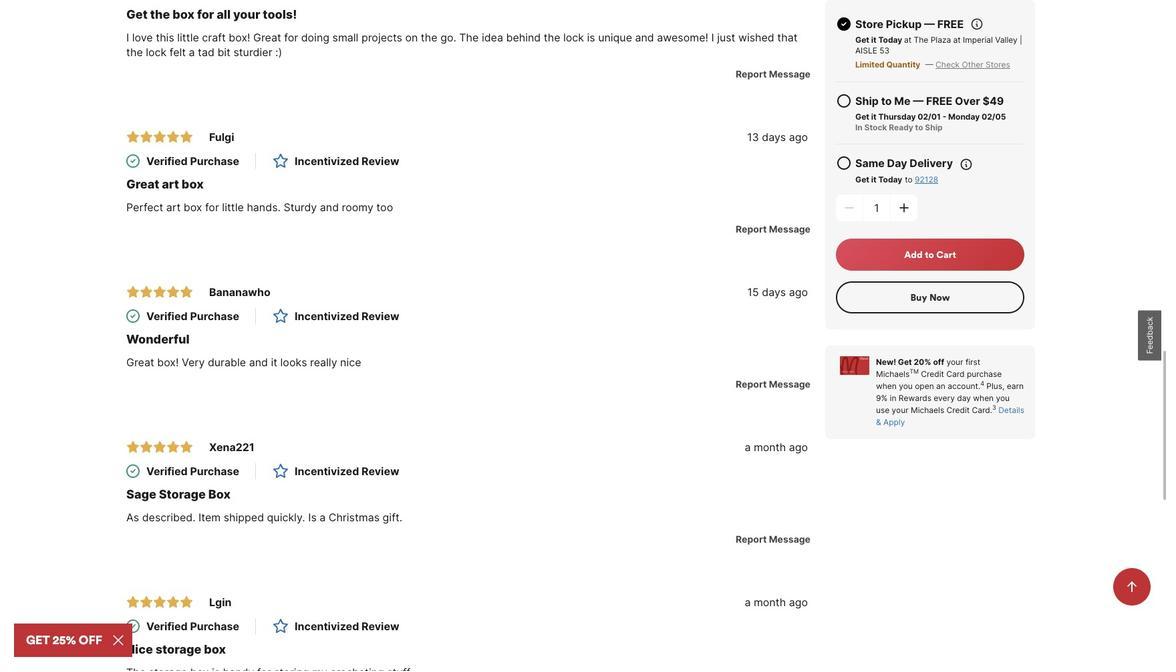 Task type: vqa. For each thing, say whether or not it's contained in the screenshot.
topmost art
yes



Task type: locate. For each thing, give the bounding box(es) containing it.
1 vertical spatial ship
[[925, 122, 943, 132]]

0 vertical spatial art
[[162, 177, 179, 191]]

a inside i love this little craft box! great for doing small projects on the go. the idea behind the lock is unique and awesome! i just wished that the lock felt a tad bit sturdier :)
[[189, 45, 195, 59]]

michaels down new!
[[876, 369, 910, 379]]

3 ago from the top
[[789, 440, 808, 454]]

1 vertical spatial a month ago
[[745, 595, 808, 609]]

—
[[925, 17, 935, 31], [926, 59, 934, 70], [913, 94, 924, 108]]

today inside get it today at the plaza at imperial valley | aisle 53
[[879, 35, 903, 45]]

2 message from the top
[[769, 223, 811, 234]]

ship inside get it thursday 02/01 - monday 02/05 in stock ready to ship
[[925, 122, 943, 132]]

2 purchase from the top
[[190, 309, 239, 323]]

1 horizontal spatial your
[[892, 405, 909, 415]]

0 vertical spatial today
[[879, 35, 903, 45]]

rewards
[[899, 393, 932, 403]]

1 verified from the top
[[146, 154, 188, 168]]

wonderful
[[126, 332, 190, 346]]

0 horizontal spatial little
[[177, 31, 199, 44]]

the
[[459, 31, 479, 44], [914, 35, 929, 45]]

now
[[930, 291, 950, 304]]

0 vertical spatial days
[[762, 130, 786, 144]]

1 verified purchase from the top
[[146, 154, 239, 168]]

christmas
[[329, 511, 380, 524]]

i
[[126, 31, 129, 44], [712, 31, 714, 44]]

1 at from the left
[[905, 35, 912, 45]]

hands.
[[247, 200, 281, 214]]

message
[[769, 68, 811, 79], [769, 223, 811, 234], [769, 378, 811, 390], [769, 533, 811, 545]]

— right me
[[913, 94, 924, 108]]

1 vertical spatial days
[[762, 285, 786, 299]]

your up card
[[947, 357, 964, 367]]

it inside get it thursday 02/01 - monday 02/05 in stock ready to ship
[[872, 112, 877, 122]]

1 ago from the top
[[789, 130, 808, 144]]

1 horizontal spatial at
[[954, 35, 961, 45]]

verified
[[146, 154, 188, 168], [146, 309, 188, 323], [146, 464, 188, 478], [146, 620, 188, 633]]

verified for sage storage box
[[146, 464, 188, 478]]

you
[[899, 381, 913, 391], [996, 393, 1010, 403]]

1 review from the top
[[362, 154, 399, 168]]

1 horizontal spatial lock
[[564, 31, 584, 44]]

3 details & apply
[[876, 404, 1025, 427]]

it up aisle
[[872, 35, 877, 45]]

it up the stock
[[872, 112, 877, 122]]

2 review from the top
[[362, 309, 399, 323]]

3 report message button from the top
[[731, 378, 811, 391]]

4 report message button from the top
[[731, 533, 811, 546]]

month for box
[[754, 440, 786, 454]]

0 vertical spatial free
[[938, 17, 964, 31]]

when inside '4 plus, earn 9% in rewards every day when you use your michaels credit card.'
[[974, 393, 994, 403]]

4 purchase from the top
[[190, 620, 239, 633]]

0 horizontal spatial lock
[[146, 45, 167, 59]]

cart
[[937, 249, 957, 261]]

too
[[377, 200, 393, 214]]

very
[[182, 355, 205, 369]]

wished
[[739, 31, 775, 44]]

0 vertical spatial great
[[253, 31, 281, 44]]

days
[[762, 130, 786, 144], [762, 285, 786, 299]]

card.
[[972, 405, 993, 415]]

2 incentivized from the top
[[295, 309, 359, 323]]

3 report message from the top
[[736, 378, 811, 390]]

for for hands.
[[205, 200, 219, 214]]

a
[[189, 45, 195, 59], [745, 440, 751, 454], [320, 511, 326, 524], [745, 595, 751, 609]]

box! down wonderful
[[157, 355, 179, 369]]

2 vertical spatial great
[[126, 355, 154, 369]]

0 vertical spatial a month ago
[[745, 440, 808, 454]]

stores
[[986, 59, 1011, 70]]

and left roomy
[[320, 200, 339, 214]]

1 horizontal spatial i
[[712, 31, 714, 44]]

1 horizontal spatial and
[[320, 200, 339, 214]]

0 horizontal spatial when
[[876, 381, 897, 391]]

your right the all in the top of the page
[[233, 7, 260, 21]]

1 i from the left
[[126, 31, 129, 44]]

it for get it today to 92128
[[872, 174, 877, 185]]

add to cart button
[[836, 239, 1025, 271]]

1 horizontal spatial ship
[[925, 122, 943, 132]]

1 incentivized review from the top
[[295, 154, 399, 168]]

buy now
[[911, 291, 950, 304]]

to right 'add'
[[925, 249, 934, 261]]

aisle
[[856, 45, 878, 55]]

|
[[1020, 35, 1023, 45]]

2 month from the top
[[754, 595, 786, 609]]

get inside get it thursday 02/01 - monday 02/05 in stock ready to ship
[[856, 112, 870, 122]]

at down store pickup — free
[[905, 35, 912, 45]]

— left check
[[926, 59, 934, 70]]

1 vertical spatial month
[[754, 595, 786, 609]]

0 vertical spatial little
[[177, 31, 199, 44]]

get the box for all your tools!
[[126, 7, 297, 21]]

2 a month ago from the top
[[745, 595, 808, 609]]

get up aisle
[[856, 35, 870, 45]]

purchase
[[190, 154, 239, 168], [190, 309, 239, 323], [190, 464, 239, 478], [190, 620, 239, 633]]

all
[[217, 7, 231, 21]]

0 horizontal spatial the
[[459, 31, 479, 44]]

sage storage box
[[126, 487, 231, 501]]

4 incentivized from the top
[[295, 620, 359, 633]]

3 report from the top
[[736, 378, 767, 390]]

credit inside tm credit card purchase when you open an account.
[[921, 369, 945, 379]]

details & apply link
[[876, 405, 1025, 427]]

4 plus, earn 9% in rewards every day when you use your michaels credit card.
[[876, 380, 1024, 415]]

to down 02/01
[[916, 122, 924, 132]]

michaels
[[876, 369, 910, 379], [911, 405, 945, 415]]

sage
[[126, 487, 156, 501]]

92128 link
[[915, 174, 939, 185]]

nice
[[126, 642, 153, 656]]

ship up in
[[856, 94, 879, 108]]

other
[[962, 59, 984, 70]]

purchase for great art box
[[190, 154, 239, 168]]

0 horizontal spatial you
[[899, 381, 913, 391]]

4 verified purchase from the top
[[146, 620, 239, 633]]

2 vertical spatial your
[[892, 405, 909, 415]]

button to increment counter for number stepper image
[[898, 201, 911, 215]]

report message button for wonderful
[[731, 378, 811, 391]]

purchase up box in the bottom of the page
[[190, 464, 239, 478]]

credit inside '4 plus, earn 9% in rewards every day when you use your michaels credit card.'
[[947, 405, 970, 415]]

2 report from the top
[[736, 223, 767, 234]]

for left hands. on the left
[[205, 200, 219, 214]]

plaza
[[931, 35, 951, 45]]

use
[[876, 405, 890, 415]]

verified up the great art box
[[146, 154, 188, 168]]

new!
[[876, 357, 896, 367]]

tad
[[198, 45, 215, 59]]

3 message from the top
[[769, 378, 811, 390]]

1 today from the top
[[879, 35, 903, 45]]

and right durable
[[249, 355, 268, 369]]

9%
[[876, 393, 888, 403]]

1 vertical spatial when
[[974, 393, 994, 403]]

2 vertical spatial —
[[913, 94, 924, 108]]

— up plaza
[[925, 17, 935, 31]]

great down wonderful
[[126, 355, 154, 369]]

today down day
[[879, 174, 903, 185]]

nice
[[340, 355, 361, 369]]

for left doing
[[284, 31, 298, 44]]

it for get it thursday 02/01 - monday 02/05 in stock ready to ship
[[872, 112, 877, 122]]

4 ago from the top
[[789, 595, 808, 609]]

report message button for sage storage box
[[731, 533, 811, 546]]

you up 3
[[996, 393, 1010, 403]]

02/05
[[982, 112, 1006, 122]]

3 incentivized review from the top
[[295, 464, 399, 478]]

purchase down lgin
[[190, 620, 239, 633]]

get up in
[[856, 112, 870, 122]]

add to cart
[[905, 249, 957, 261]]

2 horizontal spatial and
[[635, 31, 654, 44]]

craft
[[202, 31, 226, 44]]

4 message from the top
[[769, 533, 811, 545]]

review for nice storage box
[[362, 620, 399, 633]]

2 verified from the top
[[146, 309, 188, 323]]

review for great art box
[[362, 154, 399, 168]]

0 horizontal spatial ship
[[856, 94, 879, 108]]

lock down this
[[146, 45, 167, 59]]

i left just
[[712, 31, 714, 44]]

verified up wonderful
[[146, 309, 188, 323]]

1 vertical spatial box!
[[157, 355, 179, 369]]

15 days ago
[[748, 285, 808, 299]]

today up 53
[[879, 35, 903, 45]]

tabler image
[[971, 17, 984, 31], [126, 130, 140, 144], [140, 130, 153, 144], [153, 130, 166, 144], [166, 130, 180, 144], [836, 155, 852, 171], [166, 285, 180, 299], [180, 285, 193, 299], [153, 440, 166, 454], [153, 595, 166, 609], [166, 595, 180, 609]]

ship
[[856, 94, 879, 108], [925, 122, 943, 132]]

verified up nice storage box
[[146, 620, 188, 633]]

1 month from the top
[[754, 440, 786, 454]]

1 vertical spatial for
[[284, 31, 298, 44]]

0 vertical spatial for
[[197, 7, 214, 21]]

1 vertical spatial michaels
[[911, 405, 945, 415]]

little left hands. on the left
[[222, 200, 244, 214]]

1 vertical spatial credit
[[947, 405, 970, 415]]

1 a month ago from the top
[[745, 440, 808, 454]]

plcc card logo image
[[840, 356, 870, 375]]

a month ago for sage storage box
[[745, 440, 808, 454]]

1 horizontal spatial credit
[[947, 405, 970, 415]]

great up perfect
[[126, 177, 159, 191]]

great up ":)"
[[253, 31, 281, 44]]

free up the - in the right of the page
[[926, 94, 953, 108]]

get up tm
[[898, 357, 912, 367]]

0 horizontal spatial box!
[[157, 355, 179, 369]]

$49
[[983, 94, 1004, 108]]

lock left the is
[[564, 31, 584, 44]]

verified purchase
[[146, 154, 239, 168], [146, 309, 239, 323], [146, 464, 239, 478], [146, 620, 239, 633]]

little up felt at the left of the page
[[177, 31, 199, 44]]

ago for art
[[789, 130, 808, 144]]

doing
[[301, 31, 330, 44]]

bit
[[218, 45, 231, 59]]

it left the looks
[[271, 355, 277, 369]]

2 vertical spatial for
[[205, 200, 219, 214]]

days right 13
[[762, 130, 786, 144]]

2 incentivized review from the top
[[295, 309, 399, 323]]

1 vertical spatial today
[[879, 174, 903, 185]]

15
[[748, 285, 759, 299]]

0 vertical spatial —
[[925, 17, 935, 31]]

0 vertical spatial month
[[754, 440, 786, 454]]

incentivized review for great art box
[[295, 154, 399, 168]]

box for great
[[182, 177, 204, 191]]

i love this little craft box! great for doing small projects on the go. the idea behind the lock is unique and awesome! i just wished that the lock felt a tad bit sturdier :)
[[126, 31, 798, 59]]

art up perfect
[[162, 177, 179, 191]]

it inside get it today at the plaza at imperial valley | aisle 53
[[872, 35, 877, 45]]

1 vertical spatial your
[[947, 357, 964, 367]]

your up apply
[[892, 405, 909, 415]]

at right plaza
[[954, 35, 961, 45]]

0 vertical spatial when
[[876, 381, 897, 391]]

your inside '4 plus, earn 9% in rewards every day when you use your michaels credit card.'
[[892, 405, 909, 415]]

at
[[905, 35, 912, 45], [954, 35, 961, 45]]

day
[[957, 393, 971, 403]]

0 vertical spatial michaels
[[876, 369, 910, 379]]

0 vertical spatial and
[[635, 31, 654, 44]]

2 today from the top
[[879, 174, 903, 185]]

1 vertical spatial art
[[166, 200, 181, 214]]

1 vertical spatial great
[[126, 177, 159, 191]]

2 horizontal spatial your
[[947, 357, 964, 367]]

purchase for wonderful
[[190, 309, 239, 323]]

0 horizontal spatial i
[[126, 31, 129, 44]]

0 horizontal spatial at
[[905, 35, 912, 45]]

2 report message button from the top
[[731, 222, 811, 236]]

the right behind
[[544, 31, 561, 44]]

card
[[947, 369, 965, 379]]

0 horizontal spatial credit
[[921, 369, 945, 379]]

3 incentivized from the top
[[295, 464, 359, 478]]

0 vertical spatial box!
[[229, 31, 250, 44]]

really
[[310, 355, 337, 369]]

get up love
[[126, 7, 148, 21]]

for left the all in the top of the page
[[197, 7, 214, 21]]

92128
[[915, 174, 939, 185]]

2 report message from the top
[[736, 223, 811, 234]]

report message button
[[731, 67, 811, 81], [731, 222, 811, 236], [731, 378, 811, 391], [731, 533, 811, 546]]

1 horizontal spatial little
[[222, 200, 244, 214]]

stock
[[865, 122, 887, 132]]

1 vertical spatial little
[[222, 200, 244, 214]]

4 incentivized review from the top
[[295, 620, 399, 633]]

this
[[156, 31, 174, 44]]

is
[[308, 511, 317, 524]]

it down same
[[872, 174, 877, 185]]

when up card.
[[974, 393, 994, 403]]

message for great art box
[[769, 223, 811, 234]]

looks
[[280, 355, 307, 369]]

month
[[754, 440, 786, 454], [754, 595, 786, 609]]

ship down 02/01
[[925, 122, 943, 132]]

great box! very durable and it looks really nice
[[126, 355, 361, 369]]

i left love
[[126, 31, 129, 44]]

thursday
[[879, 112, 916, 122]]

purchase down the fulgi on the left of page
[[190, 154, 239, 168]]

credit down day
[[947, 405, 970, 415]]

free up plaza
[[938, 17, 964, 31]]

today for at
[[879, 35, 903, 45]]

and right unique
[[635, 31, 654, 44]]

get it today at the plaza at imperial valley | aisle 53
[[856, 35, 1023, 55]]

13
[[747, 130, 759, 144]]

1 incentivized from the top
[[295, 154, 359, 168]]

as
[[126, 511, 139, 524]]

verified purchase for wonderful
[[146, 309, 239, 323]]

20%
[[914, 357, 932, 367]]

you up rewards
[[899, 381, 913, 391]]

review
[[362, 154, 399, 168], [362, 309, 399, 323], [362, 464, 399, 478], [362, 620, 399, 633]]

1 horizontal spatial you
[[996, 393, 1010, 403]]

when up 9%
[[876, 381, 897, 391]]

4 review from the top
[[362, 620, 399, 633]]

1 horizontal spatial michaels
[[911, 405, 945, 415]]

days right 15
[[762, 285, 786, 299]]

michaels down rewards
[[911, 405, 945, 415]]

1 days from the top
[[762, 130, 786, 144]]

pickup
[[886, 17, 922, 31]]

an
[[937, 381, 946, 391]]

in
[[856, 122, 863, 132]]

3 verified from the top
[[146, 464, 188, 478]]

4 report message from the top
[[736, 533, 811, 545]]

incentivized review for nice storage box
[[295, 620, 399, 633]]

1 horizontal spatial box!
[[229, 31, 250, 44]]

get down same
[[856, 174, 870, 185]]

tabler image
[[836, 93, 852, 109], [180, 130, 193, 144], [126, 285, 140, 299], [140, 285, 153, 299], [153, 285, 166, 299], [126, 440, 140, 454], [140, 440, 153, 454], [166, 440, 180, 454], [180, 440, 193, 454], [126, 595, 140, 609], [140, 595, 153, 609], [180, 595, 193, 609]]

message for wonderful
[[769, 378, 811, 390]]

2 at from the left
[[954, 35, 961, 45]]

0 horizontal spatial your
[[233, 7, 260, 21]]

verified purchase for nice storage box
[[146, 620, 239, 633]]

the right go.
[[459, 31, 479, 44]]

felt
[[170, 45, 186, 59]]

perfect
[[126, 200, 163, 214]]

get inside get it today at the plaza at imperial valley | aisle 53
[[856, 35, 870, 45]]

1 horizontal spatial the
[[914, 35, 929, 45]]

4 verified from the top
[[146, 620, 188, 633]]

0 vertical spatial credit
[[921, 369, 945, 379]]

2 days from the top
[[762, 285, 786, 299]]

3 purchase from the top
[[190, 464, 239, 478]]

roomy
[[342, 200, 374, 214]]

1 horizontal spatial when
[[974, 393, 994, 403]]

a month ago for nice storage box
[[745, 595, 808, 609]]

credit down the off
[[921, 369, 945, 379]]

1 vertical spatial and
[[320, 200, 339, 214]]

the down store pickup — free
[[914, 35, 929, 45]]

1 purchase from the top
[[190, 154, 239, 168]]

0 vertical spatial you
[[899, 381, 913, 391]]

get
[[126, 7, 148, 21], [856, 35, 870, 45], [856, 112, 870, 122], [856, 174, 870, 185], [898, 357, 912, 367]]

3 review from the top
[[362, 464, 399, 478]]

add
[[905, 249, 923, 261]]

art down the great art box
[[166, 200, 181, 214]]

3 verified purchase from the top
[[146, 464, 239, 478]]

to inside button
[[925, 249, 934, 261]]

1 vertical spatial —
[[926, 59, 934, 70]]

— for check
[[926, 59, 934, 70]]

1 vertical spatial you
[[996, 393, 1010, 403]]

purchase down bananawho on the top left of page
[[190, 309, 239, 323]]

Number Stepper text field
[[864, 195, 890, 221]]

4 report from the top
[[736, 533, 767, 545]]

for inside i love this little craft box! great for doing small projects on the go. the idea behind the lock is unique and awesome! i just wished that the lock felt a tad bit sturdier :)
[[284, 31, 298, 44]]

1 vertical spatial lock
[[146, 45, 167, 59]]

verified up sage storage box
[[146, 464, 188, 478]]

box! up "sturdier"
[[229, 31, 250, 44]]

0 horizontal spatial and
[[249, 355, 268, 369]]

0 horizontal spatial michaels
[[876, 369, 910, 379]]

your
[[233, 7, 260, 21], [947, 357, 964, 367], [892, 405, 909, 415]]

2 verified purchase from the top
[[146, 309, 239, 323]]



Task type: describe. For each thing, give the bounding box(es) containing it.
item
[[199, 511, 221, 524]]

michaels inside '4 plus, earn 9% in rewards every day when you use your michaels credit card.'
[[911, 405, 945, 415]]

check
[[936, 59, 960, 70]]

report for great art box
[[736, 223, 767, 234]]

it for get it today at the plaza at imperial valley | aisle 53
[[872, 35, 877, 45]]

verified for nice storage box
[[146, 620, 188, 633]]

just
[[717, 31, 736, 44]]

02/01
[[918, 112, 941, 122]]

month for box
[[754, 595, 786, 609]]

13 days ago
[[747, 130, 808, 144]]

ship to me — free over $49
[[856, 94, 1004, 108]]

to inside get it thursday 02/01 - monday 02/05 in stock ready to ship
[[916, 122, 924, 132]]

great inside i love this little craft box! great for doing small projects on the go. the idea behind the lock is unique and awesome! i just wished that the lock felt a tad bit sturdier :)
[[253, 31, 281, 44]]

report message button for great art box
[[731, 222, 811, 236]]

0 vertical spatial lock
[[564, 31, 584, 44]]

sturdy
[[284, 200, 317, 214]]

2 ago from the top
[[789, 285, 808, 299]]

first
[[966, 357, 981, 367]]

projects
[[362, 31, 402, 44]]

report message for wonderful
[[736, 378, 811, 390]]

verified purchase for sage storage box
[[146, 464, 239, 478]]

get for get it thursday 02/01 - monday 02/05 in stock ready to ship
[[856, 112, 870, 122]]

53
[[880, 45, 890, 55]]

incentivized for great art box
[[295, 154, 359, 168]]

get for get it today at the plaza at imperial valley | aisle 53
[[856, 35, 870, 45]]

the inside get it today at the plaza at imperial valley | aisle 53
[[914, 35, 929, 45]]

nice storage box
[[126, 642, 226, 656]]

get for get the box for all your tools!
[[126, 7, 148, 21]]

2 i from the left
[[712, 31, 714, 44]]

days for wonderful
[[762, 285, 786, 299]]

— for free
[[925, 17, 935, 31]]

for for your
[[197, 7, 214, 21]]

imperial
[[963, 35, 993, 45]]

purchase for sage storage box
[[190, 464, 239, 478]]

1 message from the top
[[769, 68, 811, 79]]

bananawho
[[209, 285, 271, 299]]

your inside your first michaels
[[947, 357, 964, 367]]

the inside i love this little craft box! great for doing small projects on the go. the idea behind the lock is unique and awesome! i just wished that the lock felt a tad bit sturdier :)
[[459, 31, 479, 44]]

details
[[999, 405, 1025, 415]]

valley
[[996, 35, 1018, 45]]

durable
[[208, 355, 246, 369]]

1 report from the top
[[736, 68, 767, 79]]

love
[[132, 31, 153, 44]]

box for get
[[173, 7, 195, 21]]

you inside '4 plus, earn 9% in rewards every day when you use your michaels credit card.'
[[996, 393, 1010, 403]]

incentivized review for sage storage box
[[295, 464, 399, 478]]

ago for storage
[[789, 440, 808, 454]]

open
[[915, 381, 934, 391]]

limited quantity — check other stores
[[856, 59, 1011, 70]]

when inside tm credit card purchase when you open an account.
[[876, 381, 897, 391]]

art for great
[[162, 177, 179, 191]]

1 vertical spatial free
[[926, 94, 953, 108]]

verified for great art box
[[146, 154, 188, 168]]

verified for wonderful
[[146, 309, 188, 323]]

and inside i love this little craft box! great for doing small projects on the go. the idea behind the lock is unique and awesome! i just wished that the lock felt a tad bit sturdier :)
[[635, 31, 654, 44]]

days for great art box
[[762, 130, 786, 144]]

incentivized for nice storage box
[[295, 620, 359, 633]]

ago for storage
[[789, 595, 808, 609]]

purchase for nice storage box
[[190, 620, 239, 633]]

off
[[934, 357, 945, 367]]

1 report message button from the top
[[731, 67, 811, 81]]

fulgi
[[209, 130, 234, 144]]

same
[[856, 156, 885, 170]]

the up this
[[150, 7, 170, 21]]

go.
[[441, 31, 456, 44]]

the right on
[[421, 31, 438, 44]]

great for great box! very durable and it looks really nice
[[126, 355, 154, 369]]

1 report message from the top
[[736, 68, 811, 79]]

quickly.
[[267, 511, 305, 524]]

great for great art box
[[126, 177, 159, 191]]

4
[[981, 380, 985, 387]]

over
[[955, 94, 981, 108]]

your first michaels
[[876, 357, 981, 379]]

message for sage storage box
[[769, 533, 811, 545]]

report message for sage storage box
[[736, 533, 811, 545]]

verified purchase for great art box
[[146, 154, 239, 168]]

to down same day delivery
[[905, 174, 913, 185]]

unique
[[598, 31, 632, 44]]

open samedaydelivery details modal image
[[960, 158, 973, 171]]

to left me
[[882, 94, 892, 108]]

art for perfect
[[166, 200, 181, 214]]

store
[[856, 17, 884, 31]]

3
[[993, 404, 997, 411]]

small
[[333, 31, 359, 44]]

purchase
[[967, 369, 1002, 379]]

me
[[895, 94, 911, 108]]

behind
[[506, 31, 541, 44]]

get it thursday 02/01 - monday 02/05 in stock ready to ship
[[856, 112, 1006, 132]]

incentivized review for wonderful
[[295, 309, 399, 323]]

limited
[[856, 59, 885, 70]]

box
[[208, 487, 231, 501]]

buy
[[911, 291, 928, 304]]

-
[[943, 112, 947, 122]]

little inside i love this little craft box! great for doing small projects on the go. the idea behind the lock is unique and awesome! i just wished that the lock felt a tad bit sturdier :)
[[177, 31, 199, 44]]

0 vertical spatial ship
[[856, 94, 879, 108]]

idea
[[482, 31, 503, 44]]

the down love
[[126, 45, 143, 59]]

as described. item shipped quickly. is a christmas gift.
[[126, 511, 403, 524]]

michaels inside your first michaels
[[876, 369, 910, 379]]

report for wonderful
[[736, 378, 767, 390]]

0 vertical spatial your
[[233, 7, 260, 21]]

:)
[[275, 45, 282, 59]]

new! get 20% off
[[876, 357, 945, 367]]

every
[[934, 393, 955, 403]]

report for sage storage box
[[736, 533, 767, 545]]

account.
[[948, 381, 981, 391]]

tm
[[910, 368, 919, 375]]

report message for great art box
[[736, 223, 811, 234]]

tools!
[[263, 7, 297, 21]]

on
[[405, 31, 418, 44]]

box for nice
[[204, 642, 226, 656]]

store pickup — free
[[856, 17, 964, 31]]

you inside tm credit card purchase when you open an account.
[[899, 381, 913, 391]]

is
[[587, 31, 595, 44]]

gift.
[[383, 511, 403, 524]]

described.
[[142, 511, 196, 524]]

in
[[890, 393, 897, 403]]

review for wonderful
[[362, 309, 399, 323]]

shipped
[[224, 511, 264, 524]]

apply
[[884, 417, 905, 427]]

delivery
[[910, 156, 953, 170]]

box for perfect
[[184, 200, 202, 214]]

plus,
[[987, 381, 1005, 391]]

xena221
[[209, 440, 255, 454]]

review for sage storage box
[[362, 464, 399, 478]]

earn
[[1007, 381, 1024, 391]]

box! inside i love this little craft box! great for doing small projects on the go. the idea behind the lock is unique and awesome! i just wished that the lock felt a tad bit sturdier :)
[[229, 31, 250, 44]]

2 vertical spatial and
[[249, 355, 268, 369]]

incentivized for sage storage box
[[295, 464, 359, 478]]

same day delivery
[[856, 156, 953, 170]]

incentivized for wonderful
[[295, 309, 359, 323]]

get for get it today to 92128
[[856, 174, 870, 185]]

today for to
[[879, 174, 903, 185]]



